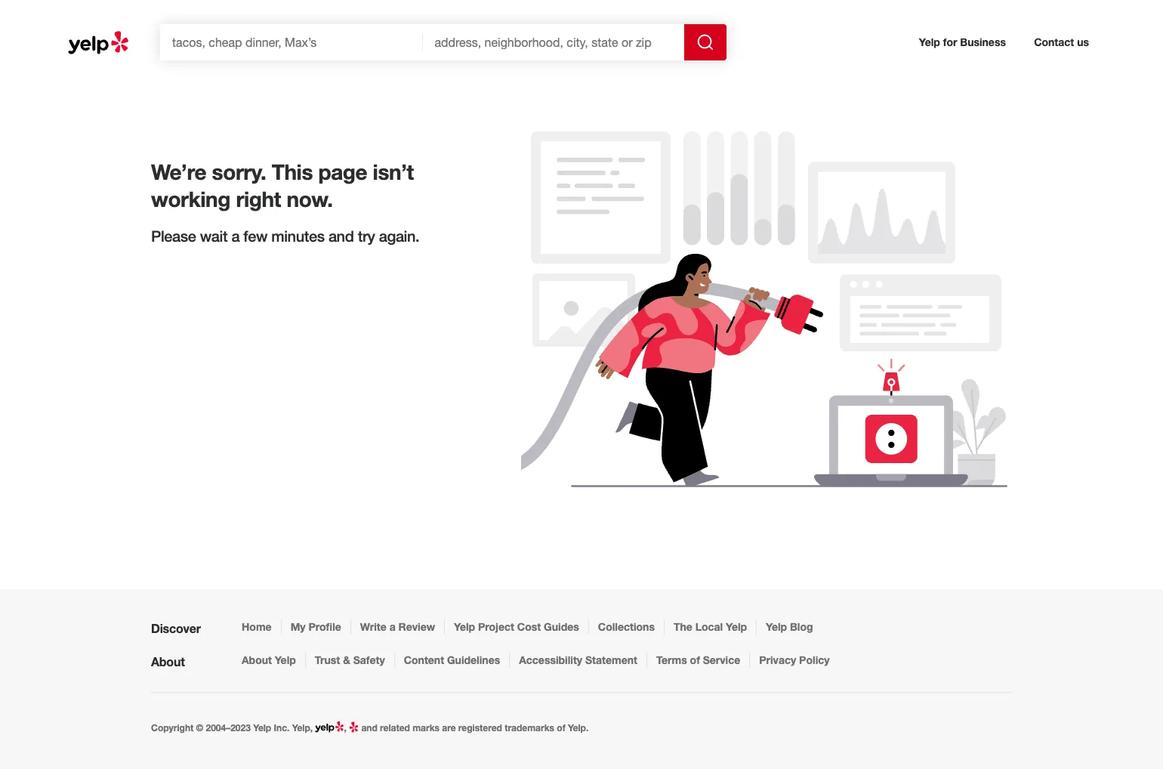 Task type: describe. For each thing, give the bounding box(es) containing it.
try
[[358, 227, 375, 245]]

marks
[[413, 722, 440, 734]]

accessibility statement
[[519, 654, 638, 666]]

statement
[[586, 654, 638, 666]]

page
[[318, 159, 367, 184]]

my profile
[[291, 620, 341, 633]]

terms
[[657, 654, 687, 666]]

1 horizontal spatial of
[[690, 654, 700, 666]]

content guidelines link
[[404, 653, 500, 668]]

copyright © 2004–2023 yelp inc. yelp,
[[151, 722, 315, 734]]

content
[[404, 654, 444, 666]]

yelp left inc.
[[253, 722, 271, 734]]

registered
[[459, 722, 502, 734]]

guides
[[544, 620, 579, 633]]

0 horizontal spatial and
[[329, 227, 354, 245]]

the local yelp link
[[674, 620, 747, 635]]

please
[[151, 227, 196, 245]]

my profile link
[[291, 620, 341, 635]]

again.
[[379, 227, 420, 245]]

the local yelp
[[674, 620, 747, 633]]

yelp blog
[[766, 620, 813, 633]]

yelp down my
[[275, 654, 296, 666]]

yelp.
[[568, 722, 589, 734]]

privacy
[[760, 654, 797, 666]]

inc.
[[274, 722, 290, 734]]

about yelp
[[242, 654, 296, 666]]

sorry.
[[212, 159, 266, 184]]

the
[[674, 620, 693, 633]]

contact
[[1035, 36, 1075, 48]]

we're
[[151, 159, 206, 184]]

privacy policy link
[[760, 653, 830, 668]]

blog
[[790, 620, 813, 633]]

yelp blog link
[[766, 620, 813, 635]]

copyright
[[151, 722, 194, 734]]

accessibility statement link
[[519, 653, 638, 668]]

privacy policy
[[760, 654, 830, 666]]

contact us
[[1035, 36, 1090, 48]]

business
[[961, 36, 1006, 48]]

yelp,
[[292, 722, 313, 734]]

this
[[272, 159, 313, 184]]

wait
[[200, 227, 228, 245]]

terms of service link
[[657, 653, 741, 668]]

policy
[[800, 654, 830, 666]]

we're sorry. this page isn't working right now.
[[151, 159, 414, 212]]

yelp project cost guides link
[[454, 620, 579, 635]]

service
[[703, 654, 741, 666]]

trust
[[315, 654, 340, 666]]

project
[[478, 620, 515, 633]]

contact us link
[[1028, 29, 1096, 56]]

0 horizontal spatial of
[[557, 722, 566, 734]]

my
[[291, 620, 306, 633]]

for
[[944, 36, 958, 48]]

and related marks are registered trademarks of yelp.
[[359, 722, 589, 734]]

profile
[[309, 620, 341, 633]]

write
[[360, 620, 387, 633]]

yelp project cost guides
[[454, 620, 579, 633]]



Task type: locate. For each thing, give the bounding box(es) containing it.
collections
[[598, 620, 655, 633]]

about
[[242, 654, 272, 666], [151, 654, 185, 669]]

a right write
[[390, 620, 396, 633]]

trademarks
[[505, 722, 555, 734]]

yelp
[[919, 36, 941, 48], [454, 620, 475, 633], [726, 620, 747, 633], [766, 620, 787, 633], [275, 654, 296, 666], [253, 722, 271, 734]]

1 horizontal spatial a
[[390, 620, 396, 633]]

cost
[[517, 620, 541, 633]]

and
[[329, 227, 354, 245], [362, 722, 378, 734]]

about yelp link
[[242, 653, 296, 668]]

yelp inside 'link'
[[454, 620, 475, 633]]

us
[[1078, 36, 1090, 48]]

a
[[231, 227, 240, 245], [390, 620, 396, 633]]

yelp for business link
[[913, 29, 1012, 56]]

discover
[[151, 621, 201, 635]]

local
[[696, 620, 723, 633]]

collections link
[[598, 620, 655, 635]]

yelp left for
[[919, 36, 941, 48]]

about down discover
[[151, 654, 185, 669]]

Near text field
[[423, 24, 685, 60]]

&
[[343, 654, 350, 666]]

0 vertical spatial a
[[231, 227, 240, 245]]

about for about
[[151, 654, 185, 669]]

working
[[151, 187, 230, 212]]

and left try
[[329, 227, 354, 245]]

yelp burst image
[[349, 720, 359, 734]]

isn't
[[373, 159, 414, 184]]

Search for text field
[[160, 24, 422, 60]]

1 vertical spatial a
[[390, 620, 396, 633]]

write a review
[[360, 620, 435, 633]]

,
[[344, 722, 349, 734]]

a left the few
[[231, 227, 240, 245]]

1 vertical spatial and
[[362, 722, 378, 734]]

of
[[690, 654, 700, 666], [557, 722, 566, 734]]

accessibility
[[519, 654, 583, 666]]

yelp left project
[[454, 620, 475, 633]]

yelp right local
[[726, 620, 747, 633]]

trust & safety
[[315, 654, 385, 666]]

home link
[[242, 620, 272, 635]]

0 vertical spatial of
[[690, 654, 700, 666]]

terms of service
[[657, 654, 741, 666]]

1 vertical spatial of
[[557, 722, 566, 734]]

related
[[380, 722, 410, 734]]

0 vertical spatial and
[[329, 227, 354, 245]]

few
[[243, 227, 268, 245]]

0 horizontal spatial a
[[231, 227, 240, 245]]

now.
[[287, 187, 333, 212]]

1 horizontal spatial and
[[362, 722, 378, 734]]

yelp logo image
[[315, 720, 344, 734]]

1 horizontal spatial about
[[242, 654, 272, 666]]

are
[[442, 722, 456, 734]]

write a review link
[[360, 620, 435, 635]]

about down home link
[[242, 654, 272, 666]]

minutes
[[271, 227, 325, 245]]

guidelines
[[447, 654, 500, 666]]

please wait a few minutes and try again.
[[151, 227, 420, 245]]

safety
[[353, 654, 385, 666]]

2004–2023
[[206, 722, 251, 734]]

right
[[236, 187, 281, 212]]

review
[[399, 620, 435, 633]]

of right terms
[[690, 654, 700, 666]]

home
[[242, 620, 272, 633]]

©
[[196, 722, 203, 734]]

content guidelines
[[404, 654, 500, 666]]

0 horizontal spatial about
[[151, 654, 185, 669]]

about for about yelp
[[242, 654, 272, 666]]

trust & safety link
[[315, 653, 385, 668]]

and right yelp burst icon
[[362, 722, 378, 734]]

yelp left blog in the right of the page
[[766, 620, 787, 633]]

of left yelp.
[[557, 722, 566, 734]]

yelp for business
[[919, 36, 1006, 48]]



Task type: vqa. For each thing, say whether or not it's contained in the screenshot.
Guides
yes



